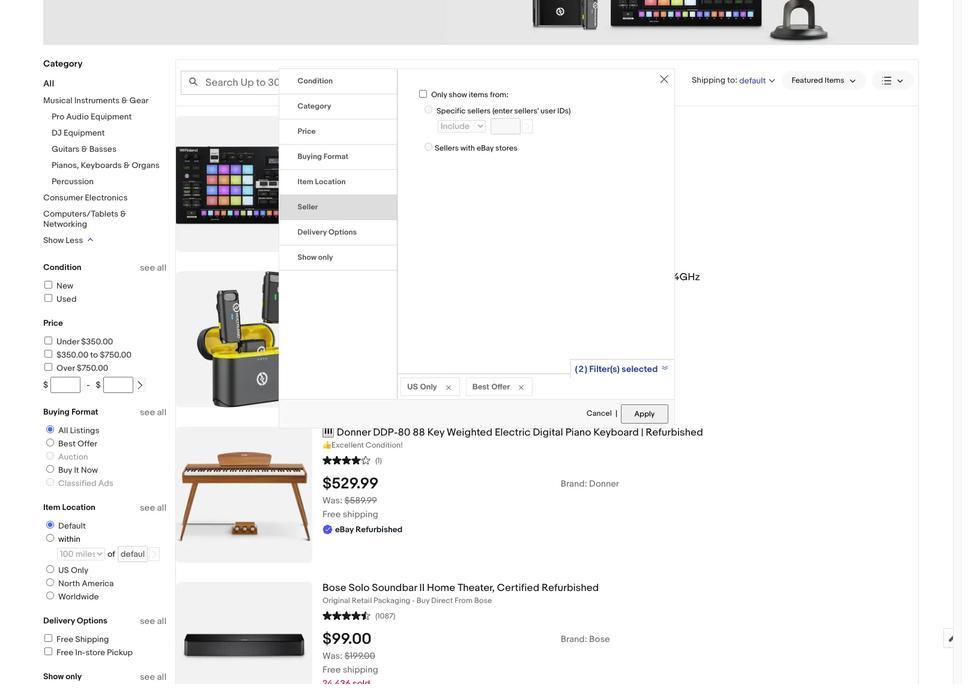 Task type: describe. For each thing, give the bounding box(es) containing it.
shipping
[[75, 635, 109, 645]]

hollyland lark m1 wireless lavalier microphone, noise cancellation 656ft 2.4ghz image
[[197, 271, 291, 408]]

user
[[541, 106, 556, 116]]

sellers
[[467, 106, 491, 116]]

0 horizontal spatial buying format
[[43, 407, 98, 417]]

& down electronics
[[120, 209, 126, 219]]

show
[[449, 90, 467, 100]]

used link
[[43, 294, 77, 305]]

80
[[398, 427, 410, 439]]

0 horizontal spatial us
[[58, 566, 69, 576]]

bose solo soundbar ii home theater, certified refurbished link
[[323, 583, 918, 595]]

see for new
[[140, 262, 155, 274]]

0 vertical spatial equipment
[[91, 112, 132, 122]]

1 vertical spatial equipment
[[64, 128, 105, 138]]

Sellers with eBay stores radio
[[425, 143, 432, 151]]

packaging
[[374, 596, 410, 606]]

all musical instruments & gear pro audio equipment dj equipment guitars & basses pianos, keyboards & organs percussion consumer electronics computers/tablets & networking show less
[[43, 78, 160, 246]]

gear
[[129, 95, 149, 106]]

see all for free shipping
[[140, 616, 166, 628]]

& left gear
[[121, 95, 128, 106]]

m1
[[390, 271, 402, 283]]

🎹 donner ddp-80 88 key weighted electric digital piano keyboard | refurbished link
[[323, 427, 918, 440]]

0 horizontal spatial options
[[77, 616, 107, 626]]

pickup
[[107, 648, 133, 658]]

$529.99
[[323, 475, 379, 494]]

$199.00
[[345, 651, 375, 662]]

direct
[[431, 596, 453, 606]]

see all button for default
[[140, 503, 166, 514]]

studio
[[480, 116, 510, 128]]

dj equipment link
[[52, 128, 105, 138]]

musical instruments & gear link
[[43, 95, 149, 106]]

sellers with ebay stores
[[435, 144, 518, 153]]

tab list containing condition
[[279, 69, 397, 271]]

classified
[[58, 479, 96, 489]]

see for free shipping
[[140, 616, 155, 628]]

consumer
[[43, 193, 83, 203]]

organs
[[132, 160, 160, 171]]

brand: for $99.00
[[561, 634, 587, 646]]

under $350.00 link
[[43, 337, 113, 347]]

stores
[[495, 144, 518, 153]]

Apply submit
[[621, 405, 668, 424]]

only show items from:
[[431, 90, 509, 100]]

All Listings radio
[[46, 426, 54, 434]]

north america
[[58, 579, 114, 589]]

under
[[56, 337, 79, 347]]

basses
[[89, 144, 117, 154]]

wireless
[[405, 271, 445, 283]]

$ for maximum value text box
[[96, 380, 101, 390]]

delivery options inside tab list
[[298, 228, 357, 237]]

item inside tab list
[[298, 177, 313, 187]]

1 vertical spatial $350.00
[[56, 350, 88, 360]]

only inside tab list
[[318, 253, 333, 262]]

condition!
[[366, 441, 403, 450]]

ii
[[419, 583, 425, 595]]

brand: bose was: $199.00 free shipping
[[323, 634, 610, 676]]

over $750.00 link
[[43, 363, 108, 374]]

pianos,
[[52, 160, 79, 171]]

|
[[641, 427, 644, 439]]

verselab
[[357, 116, 399, 128]]

see all for all listings
[[140, 407, 166, 419]]

networking
[[43, 219, 87, 229]]

refurbished inside the bose solo soundbar ii home theater, certified refurbished original retail packaging - buy direct from bose
[[542, 583, 599, 595]]

bose inside 'brand: bose was: $199.00 free shipping'
[[589, 634, 610, 646]]

specific sellers (enter sellers' user ids)
[[437, 106, 571, 116]]

keyboard
[[594, 427, 639, 439]]

america
[[82, 579, 114, 589]]

production
[[426, 116, 477, 128]]

free shipping
[[56, 635, 109, 645]]

go image
[[150, 551, 158, 559]]

weighted
[[447, 427, 493, 439]]

Classified Ads radio
[[46, 479, 54, 487]]

musical
[[43, 95, 72, 106]]

see for all listings
[[140, 407, 155, 419]]

1 vertical spatial price
[[43, 318, 63, 329]]

👍Excellent Condition! text field
[[323, 441, 918, 451]]

see all button for new
[[140, 262, 166, 274]]

Auction radio
[[46, 452, 54, 460]]

key
[[427, 427, 444, 439]]

piano
[[565, 427, 591, 439]]

percussion
[[52, 177, 94, 187]]

Over $750.00 checkbox
[[44, 363, 52, 371]]

hollyland lark m1 wireless lavalier microphone, noise cancellation 656ft 2.4ghz
[[323, 271, 700, 283]]

0 vertical spatial only
[[431, 90, 447, 100]]

audio
[[66, 112, 89, 122]]

pianos, keyboards & organs link
[[52, 160, 160, 171]]

2.4ghz
[[665, 271, 700, 283]]

shipping for $529.99
[[343, 509, 378, 521]]

selected
[[622, 364, 658, 375]]

all for all listings
[[58, 426, 68, 436]]

0 vertical spatial us only
[[407, 382, 437, 392]]

seller
[[298, 202, 318, 212]]

1 vertical spatial item
[[43, 503, 60, 513]]

electronics
[[85, 193, 128, 203]]

buy it now link
[[41, 465, 100, 476]]

lark
[[369, 271, 388, 283]]

show inside tab list
[[298, 253, 317, 262]]

noise
[[546, 271, 573, 283]]

0 vertical spatial buy
[[58, 465, 72, 476]]

delivery inside tab list
[[298, 228, 327, 237]]

1 horizontal spatial us
[[407, 382, 418, 392]]

0 horizontal spatial delivery
[[43, 616, 75, 626]]

free inside 'brand: bose was: $199.00 free shipping'
[[323, 665, 341, 676]]

ebay refurbished for $529.99
[[335, 525, 403, 535]]

from
[[455, 596, 473, 606]]

items
[[469, 90, 488, 100]]

under $350.00
[[56, 337, 113, 347]]

Specific sellers (enter sellers' user IDs) radio
[[425, 106, 432, 114]]

over $750.00
[[56, 363, 108, 374]]

buy inside the bose solo soundbar ii home theater, certified refurbished original retail packaging - buy direct from bose
[[417, 596, 430, 606]]

0 vertical spatial bose
[[323, 583, 346, 595]]

0 horizontal spatial item location
[[43, 503, 95, 513]]

1 horizontal spatial best
[[472, 382, 489, 392]]

1
[[420, 116, 423, 128]]

original
[[323, 596, 350, 606]]

was: for $99.00
[[323, 651, 343, 662]]

$350.00 to $750.00 link
[[43, 350, 132, 360]]

ddp-
[[373, 427, 398, 439]]

lavalier
[[447, 271, 483, 283]]

5 see from the top
[[140, 672, 155, 684]]

location inside tab list
[[315, 177, 346, 187]]

114 watching
[[323, 158, 373, 169]]

free inside brand: donner was: $589.99 free shipping
[[323, 509, 341, 521]]

2
[[579, 364, 584, 375]]

ebay right with
[[477, 144, 494, 153]]

shipping for $99.00
[[343, 665, 378, 676]]

roland
[[323, 116, 355, 128]]

see all for new
[[140, 262, 166, 274]]

Free In-store Pickup checkbox
[[44, 648, 52, 656]]

sellers'
[[514, 106, 539, 116]]

solo
[[349, 583, 370, 595]]

category inside tab list
[[298, 102, 331, 111]]

Best Offer radio
[[46, 439, 54, 447]]

from:
[[490, 90, 509, 100]]

0 horizontal spatial location
[[62, 503, 95, 513]]

ebay down hollyland
[[335, 315, 354, 325]]

ads
[[98, 479, 113, 489]]

1 vertical spatial $750.00
[[77, 363, 108, 374]]

1 vertical spatial condition
[[43, 262, 81, 273]]

North America radio
[[46, 579, 54, 587]]

percussion link
[[52, 177, 94, 187]]

1 vertical spatial delivery options
[[43, 616, 107, 626]]

88
[[413, 427, 425, 439]]

(1087) link
[[323, 610, 395, 622]]

new
[[56, 281, 73, 291]]

condition inside tab list
[[298, 76, 333, 86]]

1 horizontal spatial best offer
[[472, 382, 510, 392]]

Original Retail Packaging - Buy Direct From Bose text field
[[323, 596, 918, 607]]

& left "organs"
[[124, 160, 130, 171]]

New checkbox
[[44, 281, 52, 289]]



Task type: vqa. For each thing, say whether or not it's contained in the screenshot.
top Donner
yes



Task type: locate. For each thing, give the bounding box(es) containing it.
0 vertical spatial brand:
[[561, 479, 587, 490]]

free in-store pickup link
[[43, 648, 133, 658]]

watching
[[336, 158, 373, 169]]

0 horizontal spatial condition
[[43, 262, 81, 273]]

refurbished inside 🎹 donner ddp-80 88 key weighted electric digital piano keyboard | refurbished 👍excellent condition!
[[646, 427, 703, 439]]

all listings link
[[41, 426, 102, 436]]

Under $350.00 checkbox
[[44, 337, 52, 345]]

see for default
[[140, 503, 155, 514]]

- inside the bose solo soundbar ii home theater, certified refurbished original retail packaging - buy direct from bose
[[412, 596, 415, 606]]

🎹 donner ddp-80 88 key weighted electric digital piano keyboard | refurbished image
[[176, 427, 312, 563]]

4 see all from the top
[[140, 616, 166, 628]]

1 vertical spatial only
[[66, 672, 82, 682]]

1 horizontal spatial item location
[[298, 177, 346, 187]]

- down over $750.00
[[87, 380, 90, 390]]

1 horizontal spatial buying format
[[298, 152, 348, 162]]

donner
[[337, 427, 371, 439], [589, 479, 619, 490]]

1 $ from the left
[[43, 380, 48, 390]]

3 all from the top
[[157, 503, 166, 514]]

donner down 👍excellent condition! text box
[[589, 479, 619, 490]]

Worldwide radio
[[46, 592, 54, 600]]

5 see all from the top
[[140, 672, 166, 684]]

buy down the ii
[[417, 596, 430, 606]]

1 vertical spatial us
[[58, 566, 69, 576]]

1 horizontal spatial bose
[[474, 596, 492, 606]]

free down $99.00
[[323, 665, 341, 676]]

0 vertical spatial $750.00
[[100, 350, 132, 360]]

1 vertical spatial best
[[58, 439, 76, 449]]

all for all listings
[[157, 407, 166, 419]]

all for new
[[157, 262, 166, 274]]

us up '88' at the bottom of the page
[[407, 382, 418, 392]]

1 horizontal spatial us only
[[407, 382, 437, 392]]

2 vertical spatial show
[[43, 672, 64, 682]]

bose
[[323, 583, 346, 595], [474, 596, 492, 606], [589, 634, 610, 646]]

only down in-
[[66, 672, 82, 682]]

microphone,
[[485, 271, 544, 283]]

category up musical
[[43, 58, 83, 70]]

best offer down all listings
[[58, 439, 97, 449]]

(1) link
[[323, 455, 382, 466]]

0 vertical spatial was:
[[323, 495, 343, 507]]

0 vertical spatial show only
[[298, 253, 333, 262]]

0 vertical spatial delivery
[[298, 228, 327, 237]]

0 vertical spatial show
[[43, 235, 64, 246]]

certified
[[497, 583, 539, 595]]

1 vertical spatial offer
[[77, 439, 97, 449]]

0 horizontal spatial buying
[[43, 407, 70, 417]]

best offer up the "electric"
[[472, 382, 510, 392]]

digital
[[533, 427, 563, 439]]

1 vertical spatial shipping
[[343, 665, 378, 676]]

1 horizontal spatial options
[[329, 228, 357, 237]]

1 vertical spatial us only
[[58, 566, 88, 576]]

Maximum Value text field
[[103, 377, 133, 393]]

bose solo soundbar ii home theater, certified refurbished image
[[176, 600, 312, 685]]

4.5 out of 5 stars image
[[323, 610, 371, 622]]

bose down theater,
[[474, 596, 492, 606]]

1 horizontal spatial -
[[412, 596, 415, 606]]

show only inside tab list
[[298, 253, 333, 262]]

$750.00
[[100, 350, 132, 360], [77, 363, 108, 374]]

0 vertical spatial all
[[43, 78, 54, 89]]

1 vertical spatial was:
[[323, 651, 343, 662]]

buying format up 'all listings' link
[[43, 407, 98, 417]]

was: down $99.00
[[323, 651, 343, 662]]

offer up the "electric"
[[491, 382, 510, 392]]

over
[[56, 363, 75, 374]]

instruments
[[74, 95, 120, 106]]

see
[[140, 262, 155, 274], [140, 407, 155, 419], [140, 503, 155, 514], [140, 616, 155, 628], [140, 672, 155, 684]]

0 vertical spatial $350.00
[[81, 337, 113, 347]]

( 2 ) filter(s) selected
[[575, 364, 658, 375]]

0 vertical spatial offer
[[491, 382, 510, 392]]

location
[[315, 177, 346, 187], [62, 503, 95, 513]]

donner inside brand: donner was: $589.99 free shipping
[[589, 479, 619, 490]]

show down free in-store pickup "checkbox"
[[43, 672, 64, 682]]

1 vertical spatial item location
[[43, 503, 95, 513]]

submit price range image
[[136, 382, 144, 390]]

us
[[407, 382, 418, 392], [58, 566, 69, 576]]

brand: donner was: $589.99 free shipping
[[323, 479, 619, 521]]

soundbar
[[372, 583, 417, 595]]

was: inside 'brand: bose was: $199.00 free shipping'
[[323, 651, 343, 662]]

1 was: from the top
[[323, 495, 343, 507]]

(enter
[[492, 106, 512, 116]]

item up seller
[[298, 177, 313, 187]]

0 horizontal spatial delivery options
[[43, 616, 107, 626]]

0 vertical spatial only
[[318, 253, 333, 262]]

show down seller
[[298, 253, 317, 262]]

1 ebay refurbished from the top
[[335, 173, 403, 184]]

$589.99
[[345, 495, 377, 507]]

shipping inside brand: donner was: $589.99 free shipping
[[343, 509, 378, 521]]

0 vertical spatial category
[[43, 58, 83, 70]]

keyboards
[[81, 160, 122, 171]]

equipment up guitars & basses link at left
[[64, 128, 105, 138]]

computers/tablets
[[43, 209, 118, 219]]

1 see all button from the top
[[140, 262, 166, 274]]

offer down listings
[[77, 439, 97, 449]]

0 vertical spatial location
[[315, 177, 346, 187]]

best up the auction link
[[58, 439, 76, 449]]

0 horizontal spatial price
[[43, 318, 63, 329]]

tab list
[[279, 69, 397, 271]]

submit seller name image
[[523, 123, 531, 131]]

0 horizontal spatial -
[[87, 380, 90, 390]]

was: for $529.99
[[323, 495, 343, 507]]

location up default at the bottom left of the page
[[62, 503, 95, 513]]

show inside "all musical instruments & gear pro audio equipment dj equipment guitars & basses pianos, keyboards & organs percussion consumer electronics computers/tablets & networking show less"
[[43, 235, 64, 246]]

price left roland
[[298, 127, 316, 136]]

close image
[[660, 75, 668, 83]]

2 $ from the left
[[96, 380, 101, 390]]

3 see all button from the top
[[140, 503, 166, 514]]

$ down over $750.00 checkbox
[[43, 380, 48, 390]]

best offer
[[472, 382, 510, 392], [58, 439, 97, 449]]

1 brand: from the top
[[561, 479, 587, 490]]

condition up roland
[[298, 76, 333, 86]]

options up hollyland
[[329, 228, 357, 237]]

0 vertical spatial item
[[298, 177, 313, 187]]

only up hollyland
[[318, 253, 333, 262]]

format down roland
[[324, 152, 348, 162]]

donner inside 🎹 donner ddp-80 88 key weighted electric digital piano keyboard | refurbished 👍excellent condition!
[[337, 427, 371, 439]]

0 horizontal spatial format
[[71, 407, 98, 417]]

free in-store pickup
[[56, 648, 133, 658]]

1 horizontal spatial delivery
[[298, 228, 327, 237]]

1 horizontal spatial price
[[298, 127, 316, 136]]

1 see all from the top
[[140, 262, 166, 274]]

🎹
[[323, 427, 335, 439]]

1 vertical spatial all
[[58, 426, 68, 436]]

0 horizontal spatial only
[[66, 672, 82, 682]]

0 horizontal spatial best offer
[[58, 439, 97, 449]]

0 horizontal spatial donner
[[337, 427, 371, 439]]

format up listings
[[71, 407, 98, 417]]

1 horizontal spatial $
[[96, 380, 101, 390]]

worldwide link
[[41, 592, 101, 602]]

see all button for free shipping
[[140, 616, 166, 628]]

0 horizontal spatial category
[[43, 58, 83, 70]]

1 vertical spatial buying format
[[43, 407, 98, 417]]

2 vertical spatial bose
[[589, 634, 610, 646]]

all right all listings option
[[58, 426, 68, 436]]

Buy It Now radio
[[46, 465, 54, 473]]

auction link
[[41, 452, 90, 462]]

0 vertical spatial donner
[[337, 427, 371, 439]]

specific
[[437, 106, 466, 116]]

2 ebay refurbished from the top
[[335, 315, 403, 325]]

$350.00 to $750.00 checkbox
[[44, 350, 52, 358]]

ebay refurbished down lark at top
[[335, 315, 403, 325]]

only
[[431, 90, 447, 100], [420, 382, 437, 392], [71, 566, 88, 576]]

1 horizontal spatial donner
[[589, 479, 619, 490]]

(
[[575, 364, 577, 375]]

0 horizontal spatial offer
[[77, 439, 97, 449]]

format inside tab list
[[324, 152, 348, 162]]

price inside tab list
[[298, 127, 316, 136]]

auction
[[58, 452, 88, 462]]

Minimum Value text field
[[51, 377, 81, 393]]

3 see all from the top
[[140, 503, 166, 514]]

2 vertical spatial only
[[71, 566, 88, 576]]

0 vertical spatial -
[[87, 380, 90, 390]]

&
[[121, 95, 128, 106], [81, 144, 87, 154], [124, 160, 130, 171], [120, 209, 126, 219]]

us right us only radio
[[58, 566, 69, 576]]

0 horizontal spatial $
[[43, 380, 48, 390]]

buy left it
[[58, 465, 72, 476]]

new link
[[43, 281, 73, 291]]

with
[[461, 144, 475, 153]]

2 was: from the top
[[323, 651, 343, 662]]

$ left maximum value text box
[[96, 380, 101, 390]]

0 horizontal spatial show only
[[43, 672, 82, 682]]

offer
[[491, 382, 510, 392], [77, 439, 97, 449]]

0 vertical spatial condition
[[298, 76, 333, 86]]

2 all from the top
[[157, 407, 166, 419]]

- right packaging
[[412, 596, 415, 606]]

options inside tab list
[[329, 228, 357, 237]]

(1087)
[[375, 612, 395, 622]]

buying left 114
[[298, 152, 322, 162]]

1 horizontal spatial location
[[315, 177, 346, 187]]

format
[[324, 152, 348, 162], [71, 407, 98, 417]]

1 horizontal spatial delivery options
[[298, 228, 357, 237]]

item location up default at the bottom left of the page
[[43, 503, 95, 513]]

item location down 114
[[298, 177, 346, 187]]

2 brand: from the top
[[561, 634, 587, 646]]

was: down $529.99
[[323, 495, 343, 507]]

show
[[43, 235, 64, 246], [298, 253, 317, 262], [43, 672, 64, 682]]

656ft
[[637, 271, 663, 283]]

0 vertical spatial ebay refurbished
[[335, 173, 403, 184]]

4 see all button from the top
[[140, 616, 166, 628]]

used
[[56, 294, 77, 305]]

ebay refurbished for $527.99
[[335, 173, 403, 184]]

1 all from the top
[[157, 262, 166, 274]]

show only down free in-store pickup "checkbox"
[[43, 672, 82, 682]]

equipment
[[91, 112, 132, 122], [64, 128, 105, 138]]

$ for minimum value text field
[[43, 380, 48, 390]]

options up shipping on the left bottom of page
[[77, 616, 107, 626]]

free down $529.99
[[323, 509, 341, 521]]

hollyland lark m1 wireless lavalier microphone, noise cancellation 656ft 2.4ghz link
[[323, 271, 918, 284]]

0 vertical spatial shipping
[[343, 509, 378, 521]]

1 horizontal spatial format
[[324, 152, 348, 162]]

114
[[323, 158, 334, 169]]

1 vertical spatial only
[[420, 382, 437, 392]]

1 horizontal spatial condition
[[298, 76, 333, 86]]

price up the under $350.00 option at the left of the page
[[43, 318, 63, 329]]

0 vertical spatial item location
[[298, 177, 346, 187]]

shipping inside 'brand: bose was: $199.00 free shipping'
[[343, 665, 378, 676]]

5 see all button from the top
[[140, 672, 166, 684]]

0 horizontal spatial bose
[[323, 583, 346, 595]]

item location inside tab list
[[298, 177, 346, 187]]

0 horizontal spatial item
[[43, 503, 60, 513]]

to
[[90, 350, 98, 360]]

refurbished
[[512, 116, 570, 128], [356, 173, 403, 184], [356, 315, 403, 325], [646, 427, 703, 439], [356, 525, 403, 535], [542, 583, 599, 595]]

5 all from the top
[[157, 672, 166, 684]]

buying format inside tab list
[[298, 152, 348, 162]]

item up default radio
[[43, 503, 60, 513]]

see all button for all listings
[[140, 407, 166, 419]]

free shipping link
[[43, 635, 109, 645]]

ebay down $589.99 on the left bottom
[[335, 525, 354, 535]]

donner for 🎹
[[337, 427, 371, 439]]

3 see from the top
[[140, 503, 155, 514]]

0 vertical spatial price
[[298, 127, 316, 136]]

default text field
[[118, 547, 148, 563]]

shipping down $589.99 on the left bottom
[[343, 509, 378, 521]]

category
[[43, 58, 83, 70], [298, 102, 331, 111]]

2 shipping from the top
[[343, 665, 378, 676]]

delivery options up free shipping link
[[43, 616, 107, 626]]

1 vertical spatial buying
[[43, 407, 70, 417]]

4 all from the top
[[157, 616, 166, 628]]

buying inside tab list
[[298, 152, 322, 162]]

1 shipping from the top
[[343, 509, 378, 521]]

brand: for $529.99
[[561, 479, 587, 490]]

condition up new
[[43, 262, 81, 273]]

all for free shipping
[[157, 616, 166, 628]]

1 vertical spatial format
[[71, 407, 98, 417]]

delivery down seller
[[298, 228, 327, 237]]

ebay down '114 watching'
[[335, 173, 354, 184]]

0 vertical spatial buying
[[298, 152, 322, 162]]

2 see from the top
[[140, 407, 155, 419]]

ebay refurbished down watching
[[335, 173, 403, 184]]

us only link
[[41, 566, 91, 576]]

ebay refurbished down $589.99 on the left bottom
[[335, 525, 403, 535]]

was: inside brand: donner was: $589.99 free shipping
[[323, 495, 343, 507]]

delivery up free shipping option
[[43, 616, 75, 626]]

Enter seller's name or multiple seller names separated by a comma or a space text field
[[491, 118, 521, 135]]

donner up 👍excellent
[[337, 427, 371, 439]]

1 horizontal spatial offer
[[491, 382, 510, 392]]

US Only radio
[[46, 566, 54, 574]]

roland verselab mv-1 production studio refurbished image
[[176, 116, 312, 252]]

2 horizontal spatial bose
[[589, 634, 610, 646]]

1 vertical spatial location
[[62, 503, 95, 513]]

1 horizontal spatial only
[[318, 253, 333, 262]]

buy it now
[[58, 465, 98, 476]]

Only show items from: checkbox
[[419, 90, 427, 98]]

$750.00 right to at left
[[100, 350, 132, 360]]

show down networking
[[43, 235, 64, 246]]

(1)
[[375, 456, 382, 466]]

$350.00 up over $750.00 link
[[56, 350, 88, 360]]

1 vertical spatial -
[[412, 596, 415, 606]]

1 see from the top
[[140, 262, 155, 274]]

north america link
[[41, 579, 116, 589]]

4 see from the top
[[140, 616, 155, 628]]

only right only show items from: checkbox
[[431, 90, 447, 100]]

& down dj equipment link
[[81, 144, 87, 154]]

free left in-
[[56, 648, 73, 658]]

$527.99
[[323, 137, 378, 156]]

cancel button
[[586, 404, 612, 425]]

1 horizontal spatial category
[[298, 102, 331, 111]]

1 vertical spatial best offer
[[58, 439, 97, 449]]

retail
[[352, 596, 372, 606]]

0 horizontal spatial all
[[43, 78, 54, 89]]

1 horizontal spatial buy
[[417, 596, 430, 606]]

dj
[[52, 128, 62, 138]]

all for all musical instruments & gear pro audio equipment dj equipment guitars & basses pianos, keyboards & organs percussion consumer electronics computers/tablets & networking show less
[[43, 78, 54, 89]]

best up weighted at the bottom of the page
[[472, 382, 489, 392]]

all for default
[[157, 503, 166, 514]]

roland verselab mv-1 production studio refurbished link
[[323, 116, 918, 128]]

Used checkbox
[[44, 294, 52, 302]]

equipment down the instruments
[[91, 112, 132, 122]]

0 vertical spatial best offer
[[472, 382, 510, 392]]

1 vertical spatial category
[[298, 102, 331, 111]]

less
[[66, 235, 83, 246]]

2 see all button from the top
[[140, 407, 166, 419]]

3 ebay refurbished from the top
[[335, 525, 403, 535]]

listings
[[70, 426, 99, 436]]

cancel
[[587, 409, 612, 419]]

1 vertical spatial ebay refurbished
[[335, 315, 403, 325]]

0 vertical spatial delivery options
[[298, 228, 357, 237]]

buying
[[298, 152, 322, 162], [43, 407, 70, 417]]

1 vertical spatial options
[[77, 616, 107, 626]]

shipping down $199.00
[[343, 665, 378, 676]]

0 vertical spatial options
[[329, 228, 357, 237]]

all inside "all musical instruments & gear pro audio equipment dj equipment guitars & basses pianos, keyboards & organs percussion consumer electronics computers/tablets & networking show less"
[[43, 78, 54, 89]]

)
[[585, 364, 587, 375]]

us only up north
[[58, 566, 88, 576]]

brand: inside brand: donner was: $589.99 free shipping
[[561, 479, 587, 490]]

us only up '88' at the bottom of the page
[[407, 382, 437, 392]]

buy
[[58, 465, 72, 476], [417, 596, 430, 606]]

free right free shipping option
[[56, 635, 73, 645]]

1 vertical spatial donner
[[589, 479, 619, 490]]

👍excellent
[[323, 441, 364, 450]]

0 vertical spatial buying format
[[298, 152, 348, 162]]

buying up all listings option
[[43, 407, 70, 417]]

$350.00 up to at left
[[81, 337, 113, 347]]

item location
[[298, 177, 346, 187], [43, 503, 95, 513]]

4 out of 5 stars image
[[323, 455, 371, 466]]

$750.00 down $350.00 to $750.00
[[77, 363, 108, 374]]

filter(s)
[[589, 364, 620, 375]]

show only
[[298, 253, 333, 262], [43, 672, 82, 682]]

bose down original retail packaging - buy direct from bose text field
[[589, 634, 610, 646]]

bose up original
[[323, 583, 346, 595]]

sellers
[[435, 144, 459, 153]]

delivery options
[[298, 228, 357, 237], [43, 616, 107, 626]]

see all for default
[[140, 503, 166, 514]]

all up musical
[[43, 78, 54, 89]]

location down 114
[[315, 177, 346, 187]]

home
[[427, 583, 455, 595]]

only up north america link
[[71, 566, 88, 576]]

2 see all from the top
[[140, 407, 166, 419]]

buying format down roland
[[298, 152, 348, 162]]

brand: inside 'brand: bose was: $199.00 free shipping'
[[561, 634, 587, 646]]

1 vertical spatial buy
[[417, 596, 430, 606]]

0 vertical spatial us
[[407, 382, 418, 392]]

delivery options down seller
[[298, 228, 357, 237]]

$99.00
[[323, 631, 372, 649]]

Default radio
[[46, 521, 54, 529]]

only up key
[[420, 382, 437, 392]]

within radio
[[46, 535, 54, 542]]

Free Shipping checkbox
[[44, 635, 52, 643]]

0 vertical spatial format
[[324, 152, 348, 162]]

show only up hollyland
[[298, 253, 333, 262]]

1 vertical spatial brand:
[[561, 634, 587, 646]]

donner for brand:
[[589, 479, 619, 490]]

category up roland
[[298, 102, 331, 111]]



